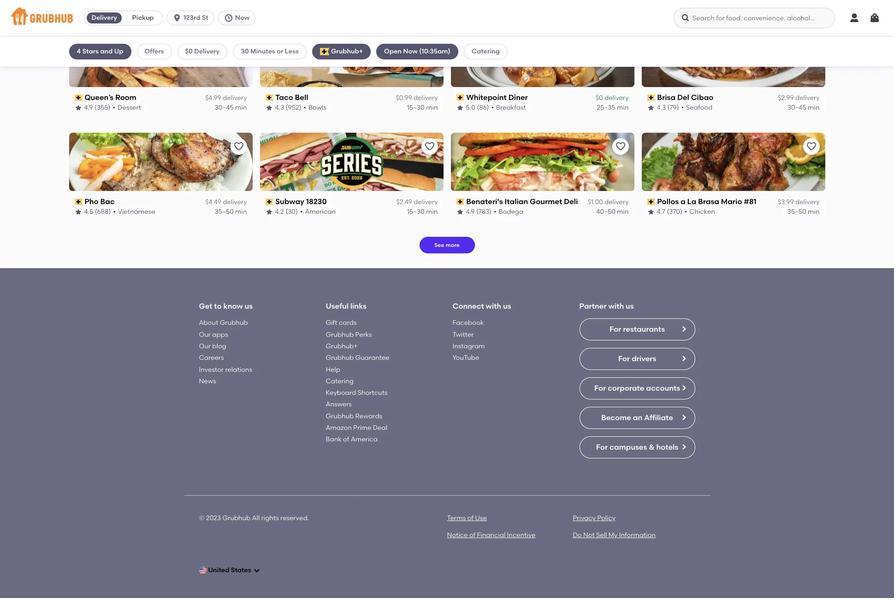 Task type: vqa. For each thing, say whether or not it's contained in the screenshot.
Double Cheeseburger's the Cheese,
no



Task type: describe. For each thing, give the bounding box(es) containing it.
keyboard
[[326, 389, 356, 397]]

grubhub down the gift cards link
[[326, 331, 354, 339]]

help link
[[326, 366, 340, 374]]

an
[[633, 414, 643, 423]]

15–30 for subway 18230
[[407, 208, 425, 216]]

star icon image for queen's room
[[74, 104, 82, 112]]

careers
[[199, 354, 224, 362]]

delivery for queen's room
[[223, 94, 247, 102]]

1 horizontal spatial now
[[403, 48, 418, 55]]

useful links
[[326, 302, 367, 311]]

keyboard shortcuts link
[[326, 389, 388, 397]]

Search for food, convenience, alcohol... search field
[[674, 8, 835, 28]]

star icon image for taco bell
[[265, 104, 273, 112]]

brisa del cibao
[[657, 93, 714, 102]]

instagram link
[[453, 343, 485, 351]]

delivery for whitepoint diner
[[605, 94, 629, 102]]

min for taco bell
[[426, 104, 438, 111]]

4.7
[[657, 208, 666, 216]]

123rd st
[[184, 14, 208, 22]]

$2.99 delivery
[[778, 94, 820, 102]]

save this restaurant button for pollos a la brasa mario #81
[[803, 138, 820, 155]]

subscription pass image for taco bell
[[265, 95, 274, 101]]

get to know us
[[199, 302, 253, 311]]

my
[[609, 532, 618, 539]]

chicken
[[690, 208, 715, 216]]

0 vertical spatial grubhub+
[[331, 48, 363, 55]]

investor
[[199, 366, 224, 374]]

save this restaurant button for pho bac
[[230, 138, 247, 155]]

notice
[[447, 532, 468, 539]]

$0.99 delivery
[[396, 94, 438, 102]]

svg image inside united states button
[[253, 567, 260, 575]]

grubhub+ link
[[326, 343, 358, 351]]

$3.99 delivery
[[778, 198, 820, 206]]

• breakfast
[[491, 104, 526, 111]]

$2.99
[[778, 94, 794, 102]]

brasa
[[698, 197, 720, 206]]

guarantee
[[355, 354, 390, 362]]

subway 18230 logo image
[[260, 133, 443, 191]]

1 horizontal spatial catering
[[472, 48, 500, 55]]

affiliate
[[644, 414, 673, 423]]

a
[[681, 197, 686, 206]]

delivery for brisa del cibao
[[796, 94, 820, 102]]

grubhub left all
[[222, 515, 251, 523]]

not
[[583, 532, 595, 539]]

information
[[619, 532, 656, 539]]

right image for for restaurants
[[680, 326, 687, 333]]

privacy policy
[[573, 515, 616, 523]]

save this restaurant image for taco bell
[[424, 37, 435, 48]]

drivers
[[632, 355, 656, 364]]

to
[[214, 302, 222, 311]]

(10:35am)
[[419, 48, 450, 55]]

min for queen's room
[[235, 104, 247, 111]]

grubhub inside about grubhub our apps our blog careers investor relations news
[[220, 319, 248, 327]]

bodega
[[499, 208, 524, 216]]

4.3 for brisa del cibao
[[657, 104, 666, 111]]

4
[[77, 48, 81, 55]]

main content containing queen's room
[[0, 0, 894, 599]]

about grubhub link
[[199, 319, 248, 327]]

rights
[[261, 515, 279, 523]]

gourmet
[[530, 197, 562, 206]]

cards
[[339, 319, 357, 327]]

min for subway 18230
[[426, 208, 438, 216]]

subway
[[275, 197, 304, 206]]

italian
[[505, 197, 528, 206]]

reserved.
[[280, 515, 309, 523]]

delivery button
[[85, 11, 124, 25]]

subscription pass image for benateri's italian gourmet deli
[[456, 199, 465, 205]]

• seafood
[[681, 104, 713, 111]]

see more button
[[419, 237, 475, 254]]

brisa del cibao logo image
[[642, 29, 825, 87]]

pho bac logo image
[[69, 133, 253, 191]]

notice of financial incentive link
[[447, 532, 536, 539]]

grubhub rewards link
[[326, 413, 382, 421]]

pho bac
[[84, 197, 115, 206]]

35–50 for pollos a la brasa mario #81
[[788, 208, 807, 216]]

grubhub down the answers link
[[326, 413, 354, 421]]

offers
[[145, 48, 164, 55]]

partner with us
[[580, 302, 634, 311]]

15–30 min for subway 18230
[[407, 208, 438, 216]]

subway 18230
[[275, 197, 327, 206]]

deli
[[564, 197, 578, 206]]

right image
[[680, 355, 687, 363]]

min for benateri's italian gourmet deli
[[617, 208, 629, 216]]

$0 for $0 delivery
[[596, 94, 603, 102]]

prime
[[353, 424, 371, 432]]

dessert
[[118, 104, 141, 111]]

for restaurants
[[610, 325, 665, 334]]

save this restaurant image for pollos a la brasa mario #81
[[806, 141, 817, 152]]

delivery inside button
[[92, 14, 117, 22]]

with for connect
[[486, 302, 501, 311]]

1 horizontal spatial delivery
[[194, 48, 220, 55]]

amazon
[[326, 424, 352, 432]]

$3.99
[[778, 198, 794, 206]]

more
[[446, 242, 460, 249]]

la
[[687, 197, 697, 206]]

subscription pass image for pho bac
[[74, 199, 83, 205]]

facebook twitter instagram youtube
[[453, 319, 485, 362]]

(952)
[[286, 104, 301, 111]]

connect with us
[[453, 302, 511, 311]]

facebook link
[[453, 319, 484, 327]]

vietnamese
[[118, 208, 155, 216]]

&
[[649, 443, 655, 452]]

4.5
[[84, 208, 93, 216]]

30–45 min for queen's room
[[215, 104, 247, 111]]

pollos
[[657, 197, 679, 206]]

news link
[[199, 378, 216, 386]]

about
[[199, 319, 218, 327]]

save this restaurant button for benateri's italian gourmet deli
[[612, 138, 629, 155]]

• vietnamese
[[113, 208, 155, 216]]

save this restaurant button for queen's room
[[230, 34, 247, 51]]

min for whitepoint diner
[[617, 104, 629, 111]]

for for for corporate accounts
[[594, 384, 606, 393]]

benateri's italian gourmet deli logo image
[[451, 133, 634, 191]]

svg image inside 123rd st button
[[173, 13, 182, 23]]

grubhub plus flag logo image
[[320, 48, 329, 55]]

become
[[601, 414, 631, 423]]

2 our from the top
[[199, 343, 211, 351]]

links
[[350, 302, 367, 311]]

with for partner
[[609, 302, 624, 311]]

©
[[199, 515, 204, 523]]

4.2
[[275, 208, 284, 216]]

grubhub perks link
[[326, 331, 372, 339]]

save this restaurant image for queen's room
[[233, 37, 244, 48]]

save this restaurant button for subway 18230
[[421, 138, 438, 155]]

use
[[475, 515, 487, 523]]

delivery for pho bac
[[223, 198, 247, 206]]

(370)
[[667, 208, 683, 216]]

star icon image for pollos a la brasa mario #81
[[647, 208, 655, 216]]

$1.00 delivery
[[588, 198, 629, 206]]

bank
[[326, 436, 342, 444]]

35–50 min for pollos a la brasa mario #81
[[788, 208, 820, 216]]

delivery for subway 18230
[[414, 198, 438, 206]]

pollos a la brasa mario #81
[[657, 197, 757, 206]]

grubhub down grubhub+ 'link'
[[326, 354, 354, 362]]

min for pollos a la brasa mario #81
[[808, 208, 820, 216]]

pho
[[84, 197, 99, 206]]

less
[[285, 48, 299, 55]]

get
[[199, 302, 212, 311]]

delivery for pollos a la brasa mario #81
[[796, 198, 820, 206]]

#81
[[744, 197, 757, 206]]

of inside gift cards grubhub perks grubhub+ grubhub guarantee help catering keyboard shortcuts answers grubhub rewards amazon prime deal bank of america
[[343, 436, 349, 444]]

for corporate accounts
[[594, 384, 680, 393]]

• for del
[[681, 104, 684, 111]]

up
[[114, 48, 123, 55]]

star icon image for brisa del cibao
[[647, 104, 655, 112]]



Task type: locate. For each thing, give the bounding box(es) containing it.
right image inside the become an affiliate link
[[680, 414, 687, 422]]

1 15–30 from the top
[[407, 104, 425, 111]]

1 vertical spatial delivery
[[194, 48, 220, 55]]

right image inside for corporate accounts link
[[680, 385, 687, 392]]

• for diner
[[491, 104, 494, 111]]

0 vertical spatial our
[[199, 331, 211, 339]]

2 15–30 min from the top
[[407, 208, 438, 216]]

star icon image left 4.3 (952)
[[265, 104, 273, 112]]

save this restaurant image for subway 18230
[[424, 141, 435, 152]]

subscription pass image left whitepoint
[[456, 95, 465, 101]]

• for 18230
[[300, 208, 303, 216]]

terms of use link
[[447, 515, 487, 523]]

subscription pass image
[[456, 95, 465, 101], [74, 199, 83, 205], [265, 199, 274, 205], [456, 199, 465, 205], [647, 199, 655, 205]]

0 vertical spatial 15–30 min
[[407, 104, 438, 111]]

notice of financial incentive
[[447, 532, 536, 539]]

right image for for campuses & hotels
[[680, 444, 687, 451]]

bank of america link
[[326, 436, 378, 444]]

1 horizontal spatial 30–45
[[788, 104, 807, 111]]

2 35–50 from the left
[[788, 208, 807, 216]]

3 right image from the top
[[680, 414, 687, 422]]

taco bell
[[275, 93, 308, 102]]

blog
[[212, 343, 226, 351]]

4.3 down taco
[[275, 104, 284, 111]]

of
[[343, 436, 349, 444], [467, 515, 474, 523], [469, 532, 476, 539]]

star icon image for subway 18230
[[265, 208, 273, 216]]

2 right image from the top
[[680, 385, 687, 392]]

18230
[[306, 197, 327, 206]]

• right (30)
[[300, 208, 303, 216]]

for down partner with us on the right
[[610, 325, 621, 334]]

0 horizontal spatial delivery
[[92, 14, 117, 22]]

of for notice
[[469, 532, 476, 539]]

our down about
[[199, 331, 211, 339]]

delivery up and in the left of the page
[[92, 14, 117, 22]]

1 30–45 min from the left
[[215, 104, 247, 111]]

taco bell logo image
[[260, 29, 443, 87]]

0 horizontal spatial subscription pass image
[[74, 95, 83, 101]]

0 vertical spatial of
[[343, 436, 349, 444]]

save this restaurant image for pho bac
[[233, 141, 244, 152]]

$0 for $0 delivery
[[185, 48, 193, 55]]

right image up right image
[[680, 326, 687, 333]]

with right partner
[[609, 302, 624, 311]]

rewards
[[355, 413, 382, 421]]

us for partner with us
[[626, 302, 634, 311]]

2 subscription pass image from the left
[[265, 95, 274, 101]]

delivery for benateri's italian gourmet deli
[[605, 198, 629, 206]]

0 vertical spatial delivery
[[92, 14, 117, 22]]

catering inside gift cards grubhub perks grubhub+ grubhub guarantee help catering keyboard shortcuts answers grubhub rewards amazon prime deal bank of america
[[326, 378, 354, 386]]

0 horizontal spatial $0
[[185, 48, 193, 55]]

0 horizontal spatial us
[[245, 302, 253, 311]]

35–50 min down the $4.49 delivery
[[215, 208, 247, 216]]

(79)
[[668, 104, 679, 111]]

queen's room
[[84, 93, 137, 102]]

stars
[[82, 48, 99, 55]]

1 our from the top
[[199, 331, 211, 339]]

star icon image
[[74, 104, 82, 112], [265, 104, 273, 112], [456, 104, 464, 112], [647, 104, 655, 112], [74, 208, 82, 216], [265, 208, 273, 216], [456, 208, 464, 216], [647, 208, 655, 216]]

• for bell
[[304, 104, 306, 111]]

now right open
[[403, 48, 418, 55]]

35–50 for pho bac
[[215, 208, 234, 216]]

1 horizontal spatial 30–45 min
[[788, 104, 820, 111]]

del
[[678, 93, 689, 102]]

or
[[277, 48, 283, 55]]

open
[[384, 48, 402, 55]]

grubhub+ right grubhub plus flag logo
[[331, 48, 363, 55]]

careers link
[[199, 354, 224, 362]]

gift cards grubhub perks grubhub+ grubhub guarantee help catering keyboard shortcuts answers grubhub rewards amazon prime deal bank of america
[[326, 319, 390, 444]]

of for terms
[[467, 515, 474, 523]]

us right connect
[[503, 302, 511, 311]]

4.3 (952)
[[275, 104, 301, 111]]

2 15–30 from the top
[[407, 208, 425, 216]]

5.0
[[466, 104, 475, 111]]

$0 delivery
[[185, 48, 220, 55]]

4 right image from the top
[[680, 444, 687, 451]]

benateri's
[[466, 197, 503, 206]]

• right (783) on the right
[[494, 208, 497, 216]]

of right notice
[[469, 532, 476, 539]]

15–30 for taco bell
[[407, 104, 425, 111]]

star icon image for benateri's italian gourmet deli
[[456, 208, 464, 216]]

0 vertical spatial now
[[235, 14, 250, 22]]

delivery right $4.49
[[223, 198, 247, 206]]

0 vertical spatial 4.9
[[84, 104, 93, 111]]

1 right image from the top
[[680, 326, 687, 333]]

min down $2.99 delivery
[[808, 104, 820, 111]]

subscription pass image for pollos a la brasa mario #81
[[647, 199, 655, 205]]

for drivers
[[618, 355, 656, 364]]

30–45 down $2.99 delivery
[[788, 104, 807, 111]]

gift
[[326, 319, 337, 327]]

25–35 min
[[597, 104, 629, 111]]

1 vertical spatial 15–30
[[407, 208, 425, 216]]

subscription pass image left taco
[[265, 95, 274, 101]]

minutes
[[250, 48, 275, 55]]

2 with from the left
[[609, 302, 624, 311]]

breakfast
[[496, 104, 526, 111]]

for for for campuses & hotels
[[596, 443, 608, 452]]

• for a
[[685, 208, 687, 216]]

useful
[[326, 302, 349, 311]]

svg image inside "now" button
[[224, 13, 233, 23]]

2 save this restaurant image from the left
[[806, 141, 817, 152]]

grubhub+ inside gift cards grubhub perks grubhub+ grubhub guarantee help catering keyboard shortcuts answers grubhub rewards amazon prime deal bank of america
[[326, 343, 358, 351]]

delivery right $4.99 in the left top of the page
[[223, 94, 247, 102]]

for for for restaurants
[[610, 325, 621, 334]]

• right (79)
[[681, 104, 684, 111]]

2 us from the left
[[503, 302, 511, 311]]

0 horizontal spatial 30–45
[[215, 104, 234, 111]]

15–30 down $2.49 delivery
[[407, 208, 425, 216]]

brisa
[[657, 93, 676, 102]]

subscription pass image left subway
[[265, 199, 274, 205]]

subscription pass image for subway 18230
[[265, 199, 274, 205]]

$0.99
[[396, 94, 412, 102]]

1 with from the left
[[486, 302, 501, 311]]

1 horizontal spatial 4.9
[[466, 208, 475, 216]]

4.9 (355)
[[84, 104, 110, 111]]

1 save this restaurant image from the left
[[615, 141, 626, 152]]

hotels
[[657, 443, 679, 452]]

5.0 (86)
[[466, 104, 489, 111]]

subscription pass image for brisa del cibao
[[647, 95, 655, 101]]

4.9 left (783) on the right
[[466, 208, 475, 216]]

1 vertical spatial our
[[199, 343, 211, 351]]

• right (86)
[[491, 104, 494, 111]]

delivery down st
[[194, 48, 220, 55]]

0 horizontal spatial 35–50 min
[[215, 208, 247, 216]]

30–45 min down $4.99 delivery
[[215, 104, 247, 111]]

35–50 min down '$3.99 delivery'
[[788, 208, 820, 216]]

grubhub down the know
[[220, 319, 248, 327]]

0 vertical spatial $0
[[185, 48, 193, 55]]

main content
[[0, 0, 894, 599]]

privacy
[[573, 515, 596, 523]]

delivery right $3.99 in the right of the page
[[796, 198, 820, 206]]

delivery right $0.99
[[414, 94, 438, 102]]

4.5 (688)
[[84, 208, 111, 216]]

0 horizontal spatial catering
[[326, 378, 354, 386]]

2 30–45 from the left
[[788, 104, 807, 111]]

$2.49 delivery
[[396, 198, 438, 206]]

bac
[[100, 197, 115, 206]]

1 vertical spatial $0
[[596, 94, 603, 102]]

$1.00
[[588, 198, 603, 206]]

2 30–45 min from the left
[[788, 104, 820, 111]]

• down bell
[[304, 104, 306, 111]]

15–30 down $0.99 delivery
[[407, 104, 425, 111]]

of left the use
[[467, 515, 474, 523]]

for left the campuses
[[596, 443, 608, 452]]

0 horizontal spatial save this restaurant image
[[615, 141, 626, 152]]

min for brisa del cibao
[[808, 104, 820, 111]]

4.3 (79)
[[657, 104, 679, 111]]

star icon image for whitepoint diner
[[456, 104, 464, 112]]

for left corporate
[[594, 384, 606, 393]]

$4.99 delivery
[[205, 94, 247, 102]]

incentive
[[507, 532, 536, 539]]

delivery for taco bell
[[414, 94, 438, 102]]

min for pho bac
[[235, 208, 247, 216]]

30–45 for brisa del cibao
[[788, 104, 807, 111]]

2023
[[206, 515, 221, 523]]

1 horizontal spatial 4.3
[[657, 104, 666, 111]]

american
[[305, 208, 336, 216]]

1 horizontal spatial 35–50 min
[[788, 208, 820, 216]]

$4.49
[[205, 198, 221, 206]]

0 horizontal spatial 35–50
[[215, 208, 234, 216]]

do not sell my information link
[[573, 532, 656, 539]]

1 us from the left
[[245, 302, 253, 311]]

1 vertical spatial grubhub+
[[326, 343, 358, 351]]

2 35–50 min from the left
[[788, 208, 820, 216]]

1 horizontal spatial with
[[609, 302, 624, 311]]

now inside button
[[235, 14, 250, 22]]

15–30 min down $0.99 delivery
[[407, 104, 438, 111]]

0 horizontal spatial with
[[486, 302, 501, 311]]

• for room
[[113, 104, 115, 111]]

delivery right $2.49
[[414, 198, 438, 206]]

subscription pass image left benateri's
[[456, 199, 465, 205]]

for campuses & hotels link
[[580, 437, 695, 459]]

1 4.3 from the left
[[275, 104, 284, 111]]

star icon image left "5.0"
[[456, 104, 464, 112]]

subscription pass image left pollos
[[647, 199, 655, 205]]

min down $0 delivery
[[617, 104, 629, 111]]

accounts
[[646, 384, 680, 393]]

states
[[231, 567, 251, 575]]

1 vertical spatial 15–30 min
[[407, 208, 438, 216]]

delivery up 40–50 min
[[605, 198, 629, 206]]

0 vertical spatial catering
[[472, 48, 500, 55]]

diner
[[509, 93, 528, 102]]

star icon image left 4.9 (783)
[[456, 208, 464, 216]]

us up for restaurants at the right of page
[[626, 302, 634, 311]]

twitter link
[[453, 331, 474, 339]]

min down $0.99 delivery
[[426, 104, 438, 111]]

30–45 for queen's room
[[215, 104, 234, 111]]

4.3 down brisa
[[657, 104, 666, 111]]

4.9 for queen's room
[[84, 104, 93, 111]]

2 horizontal spatial us
[[626, 302, 634, 311]]

15–30 min down $2.49 delivery
[[407, 208, 438, 216]]

of right bank
[[343, 436, 349, 444]]

save this restaurant image for benateri's italian gourmet deli
[[615, 141, 626, 152]]

answers link
[[326, 401, 352, 409]]

right image inside 'for campuses & hotels' link
[[680, 444, 687, 451]]

• down a
[[685, 208, 687, 216]]

whitepoint diner logo image
[[451, 29, 634, 87]]

4 stars and up
[[77, 48, 123, 55]]

for drivers link
[[580, 348, 695, 371]]

financial
[[477, 532, 506, 539]]

language select image
[[199, 567, 206, 575]]

with
[[486, 302, 501, 311], [609, 302, 624, 311]]

35–50 down the $4.49 delivery
[[215, 208, 234, 216]]

star icon image left 4.3 (79)
[[647, 104, 655, 112]]

1 35–50 from the left
[[215, 208, 234, 216]]

for for for drivers
[[618, 355, 630, 364]]

news
[[199, 378, 216, 386]]

our
[[199, 331, 211, 339], [199, 343, 211, 351]]

0 horizontal spatial 4.3
[[275, 104, 284, 111]]

0 horizontal spatial now
[[235, 14, 250, 22]]

30–45 min for brisa del cibao
[[788, 104, 820, 111]]

min down $4.99 delivery
[[235, 104, 247, 111]]

• for italian
[[494, 208, 497, 216]]

terms of use
[[447, 515, 487, 523]]

0 vertical spatial 15–30
[[407, 104, 425, 111]]

4.3 for taco bell
[[275, 104, 284, 111]]

united states
[[208, 567, 251, 575]]

30–45 down $4.99 delivery
[[215, 104, 234, 111]]

cibao
[[691, 93, 714, 102]]

min down the $4.49 delivery
[[235, 208, 247, 216]]

15–30 min for taco bell
[[407, 104, 438, 111]]

investor relations link
[[199, 366, 252, 374]]

subscription pass image for queen's room
[[74, 95, 83, 101]]

• down queen's room
[[113, 104, 115, 111]]

united states button
[[199, 563, 260, 579]]

• chicken
[[685, 208, 715, 216]]

subscription pass image left pho
[[74, 199, 83, 205]]

1 subscription pass image from the left
[[74, 95, 83, 101]]

star icon image left 4.5
[[74, 208, 82, 216]]

• right (688)
[[113, 208, 116, 216]]

4.9 left (355)
[[84, 104, 93, 111]]

main navigation navigation
[[0, 0, 894, 36]]

(688)
[[95, 208, 111, 216]]

$0 up 25–35
[[596, 94, 603, 102]]

0 horizontal spatial 4.9
[[84, 104, 93, 111]]

now up 30 at the left top
[[235, 14, 250, 22]]

instagram
[[453, 343, 485, 351]]

4.9 for benateri's italian gourmet deli
[[466, 208, 475, 216]]

us for connect with us
[[503, 302, 511, 311]]

privacy policy link
[[573, 515, 616, 523]]

save this restaurant button
[[230, 34, 247, 51], [421, 34, 438, 51], [230, 138, 247, 155], [421, 138, 438, 155], [612, 138, 629, 155], [803, 138, 820, 155]]

0 horizontal spatial svg image
[[681, 13, 690, 23]]

1 vertical spatial now
[[403, 48, 418, 55]]

1 horizontal spatial 35–50
[[788, 208, 807, 216]]

1 vertical spatial of
[[467, 515, 474, 523]]

15–30 min
[[407, 104, 438, 111], [407, 208, 438, 216]]

right image
[[680, 326, 687, 333], [680, 385, 687, 392], [680, 414, 687, 422], [680, 444, 687, 451]]

pollos a la brasa mario #81 logo image
[[642, 133, 825, 191]]

1 horizontal spatial svg image
[[849, 12, 860, 24]]

gift cards link
[[326, 319, 357, 327]]

1 vertical spatial 4.9
[[466, 208, 475, 216]]

right image for for corporate accounts
[[680, 385, 687, 392]]

3 subscription pass image from the left
[[647, 95, 655, 101]]

1 15–30 min from the top
[[407, 104, 438, 111]]

right image inside the for restaurants link
[[680, 326, 687, 333]]

1 horizontal spatial subscription pass image
[[265, 95, 274, 101]]

35–50 min for pho bac
[[215, 208, 247, 216]]

right image for become an affiliate
[[680, 414, 687, 422]]

subscription pass image
[[74, 95, 83, 101], [265, 95, 274, 101], [647, 95, 655, 101]]

right image down right image
[[680, 385, 687, 392]]

star icon image for pho bac
[[74, 208, 82, 216]]

2 4.3 from the left
[[657, 104, 666, 111]]

1 horizontal spatial $0
[[596, 94, 603, 102]]

1 35–50 min from the left
[[215, 208, 247, 216]]

subscription pass image left queen's
[[74, 95, 83, 101]]

30–45 min down $2.99 delivery
[[788, 104, 820, 111]]

queen's
[[84, 93, 114, 102]]

right image right affiliate
[[680, 414, 687, 422]]

$0 down 123rd st button
[[185, 48, 193, 55]]

0 horizontal spatial 30–45 min
[[215, 104, 247, 111]]

2 horizontal spatial subscription pass image
[[647, 95, 655, 101]]

for corporate accounts link
[[580, 378, 695, 400]]

• for bac
[[113, 208, 116, 216]]

see more
[[434, 242, 460, 249]]

whitepoint diner
[[466, 93, 528, 102]]

become an affiliate
[[601, 414, 673, 423]]

star icon image left 4.2
[[265, 208, 273, 216]]

1 vertical spatial catering
[[326, 378, 354, 386]]

min down '$3.99 delivery'
[[808, 208, 820, 216]]

min right 40–50
[[617, 208, 629, 216]]

2 vertical spatial of
[[469, 532, 476, 539]]

1 horizontal spatial us
[[503, 302, 511, 311]]

queen's room logo image
[[69, 29, 253, 87]]

min
[[235, 104, 247, 111], [426, 104, 438, 111], [617, 104, 629, 111], [808, 104, 820, 111], [235, 208, 247, 216], [426, 208, 438, 216], [617, 208, 629, 216], [808, 208, 820, 216]]

35–50 down '$3.99 delivery'
[[788, 208, 807, 216]]

$4.49 delivery
[[205, 198, 247, 206]]

svg image
[[869, 12, 880, 24], [173, 13, 182, 23], [224, 13, 233, 23], [253, 567, 260, 575]]

us right the know
[[245, 302, 253, 311]]

grubhub+ down grubhub perks link
[[326, 343, 358, 351]]

min down $2.49 delivery
[[426, 208, 438, 216]]

save this restaurant image
[[233, 37, 244, 48], [424, 37, 435, 48], [233, 141, 244, 152], [424, 141, 435, 152]]

for left drivers at the right
[[618, 355, 630, 364]]

star icon image left 4.7
[[647, 208, 655, 216]]

delivery right $2.99
[[796, 94, 820, 102]]

(783)
[[476, 208, 492, 216]]

delivery up 25–35 min
[[605, 94, 629, 102]]

(30)
[[286, 208, 298, 216]]

save this restaurant button for taco bell
[[421, 34, 438, 51]]

subscription pass image for whitepoint diner
[[456, 95, 465, 101]]

1 30–45 from the left
[[215, 104, 234, 111]]

now
[[235, 14, 250, 22], [403, 48, 418, 55]]

3 us from the left
[[626, 302, 634, 311]]

subscription pass image left brisa
[[647, 95, 655, 101]]

save this restaurant image
[[615, 141, 626, 152], [806, 141, 817, 152]]

1 horizontal spatial save this restaurant image
[[806, 141, 817, 152]]

with right connect
[[486, 302, 501, 311]]

shortcuts
[[358, 389, 388, 397]]

svg image
[[849, 12, 860, 24], [681, 13, 690, 23]]

right image right hotels on the bottom right
[[680, 444, 687, 451]]

our up 'careers'
[[199, 343, 211, 351]]

star icon image left 4.9 (355)
[[74, 104, 82, 112]]



